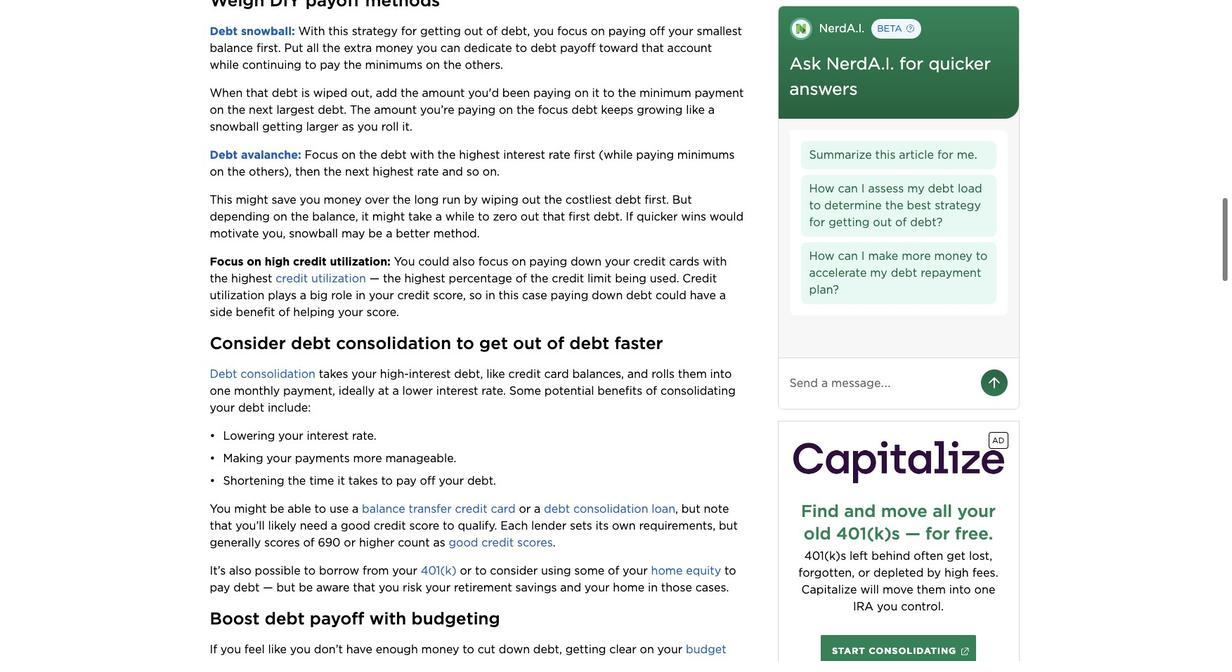 Task type: describe. For each thing, give the bounding box(es) containing it.
paying inside "with this strategy for getting out of debt, you focus on paying off your smallest balance first. put all the extra money you can dedicate to debt payoff toward that account while continuing to pay the minimums on the others."
[[609, 24, 646, 38]]

debt inside "to pay debt — but be aware that you risk your retirement savings and your home in those cases."
[[234, 581, 260, 595]]

i for make
[[862, 250, 865, 263]]

you might be able to use a balance transfer credit card or a debt consolidation loan
[[210, 502, 676, 516]]

focus inside you could also focus on paying down your credit cards with the highest
[[479, 255, 509, 268]]

the down 'extra' on the top left of the page
[[344, 58, 362, 71]]

2 horizontal spatial or
[[519, 502, 531, 516]]

0 vertical spatial rate
[[549, 148, 571, 161]]

move
[[882, 501, 928, 522]]

good inside , but note that you'll likely need a good credit score to qualify. each lender sets its own requirements, but generally scores of 690 or higher count as
[[341, 519, 370, 533]]

this
[[210, 193, 232, 206]]

0 vertical spatial utilization
[[312, 272, 366, 285]]

my inside how can i make more money to accelerate my debt repayment plan?
[[871, 266, 888, 280]]

credit down 'focus on high credit utilization:'
[[276, 272, 308, 285]]

and inside find and move all your old 401(k)s — for free.
[[845, 501, 876, 522]]

score,
[[433, 289, 466, 302]]

paying right 'been'
[[534, 86, 571, 100]]

keeps
[[601, 103, 634, 116]]

1 vertical spatial have
[[347, 643, 373, 656]]

highest inside you could also focus on paying down your credit cards with the highest
[[231, 272, 272, 285]]

debt?
[[911, 216, 943, 229]]

of inside "with this strategy for getting out of debt, you focus on paying off your smallest balance first. put all the extra money you can dedicate to debt payoff toward that account while continuing to pay the minimums on the others."
[[487, 24, 498, 38]]

higher
[[359, 536, 395, 550]]

your down some
[[585, 581, 610, 595]]

of inside how can i assess my debt load to determine the best strategy for getting out of debt?
[[896, 216, 907, 229]]

roll
[[382, 120, 399, 133]]

on up this
[[210, 165, 224, 178]]

others.
[[465, 58, 503, 71]]

your up ideally
[[352, 367, 377, 381]]

off inside "with this strategy for getting out of debt, you focus on paying off your smallest balance first. put all the extra money you can dedicate to debt payoff toward that account while continuing to pay the minimums on the others."
[[650, 24, 665, 38]]

debt down possible at the left bottom of the page
[[265, 609, 305, 629]]

— inside — the highest percentage of the credit limit being used. credit utilization plays a big role in your credit score, so in this case paying down debt could have a side benefit of helping your score.
[[370, 272, 380, 285]]

ask
[[790, 53, 822, 74]]

one
[[210, 384, 231, 398]]

dedicate
[[464, 41, 512, 55]]

the up keeps
[[618, 86, 636, 100]]

answers
[[790, 79, 858, 99]]

pay inside "with this strategy for getting out of debt, you focus on paying off your smallest balance first. put all the extra money you can dedicate to debt payoff toward that account while continuing to pay the minimums on the others."
[[320, 58, 340, 71]]

1 horizontal spatial in
[[486, 289, 496, 302]]

interest inside focus on the debt with the highest interest rate first (while paying minimums on the others), then the next highest rate and so on.
[[504, 148, 546, 161]]

ideally
[[339, 384, 375, 398]]

run
[[442, 193, 461, 206]]

balances,
[[573, 367, 624, 381]]

on up toward
[[591, 24, 605, 38]]

out right get
[[513, 333, 542, 353]]

2 vertical spatial consolidation
[[574, 502, 649, 516]]

first inside focus on the debt with the highest interest rate first (while paying minimums on the others), then the next highest rate and so on.
[[574, 148, 596, 161]]

debt up "lender"
[[544, 502, 570, 516]]

2 vertical spatial down
[[499, 643, 530, 656]]

utilization inside — the highest percentage of the credit limit being used. credit utilization plays a big role in your credit score, so in this case paying down debt could have a side benefit of helping your score.
[[210, 289, 265, 302]]

the down save
[[291, 210, 309, 223]]

debt snowball: link
[[210, 24, 295, 38]]

debt left keeps
[[572, 103, 598, 116]]

credit inside you could also focus on paying down your credit cards with the highest
[[634, 255, 666, 268]]

the down debt avalanche: link
[[227, 165, 246, 178]]

to right dedicate at the top left of page
[[516, 41, 527, 55]]

how for accelerate
[[810, 250, 835, 263]]

a inside when that debt is wiped out, add the amount you'd been paying on it to the minimum payment on the next largest debt. the amount you're paying on the focus debt keeps growing like a snowball getting larger as you roll it.
[[709, 103, 715, 116]]

shortening the time it takes to pay off your debt.
[[223, 474, 496, 488]]

the right the add
[[401, 86, 419, 100]]

to inside "to pay debt — but be aware that you risk your retirement savings and your home in those cases."
[[725, 564, 737, 578]]

don't
[[314, 643, 343, 656]]

1 vertical spatial off
[[420, 474, 436, 488]]

debt up balances, at bottom
[[570, 333, 610, 353]]

paying inside you could also focus on paying down your credit cards with the highest
[[530, 255, 567, 268]]

your up risk
[[393, 564, 418, 578]]

0 vertical spatial nerda.i.
[[820, 22, 865, 35]]

minimums inside focus on the debt with the highest interest rate first (while paying minimums on the others), then the next highest rate and so on.
[[678, 148, 735, 161]]

largest
[[277, 103, 315, 116]]

interest up the payments
[[307, 429, 349, 443]]

to up 'need'
[[315, 502, 326, 516]]

1 horizontal spatial but
[[682, 502, 701, 516]]

to inside , but note that you'll likely need a good credit score to qualify. each lender sets its own requirements, but generally scores of 690 or higher count as
[[443, 519, 455, 533]]

2 horizontal spatial pay
[[396, 474, 417, 488]]

benefit
[[236, 306, 275, 319]]

credit down each
[[482, 536, 514, 550]]

find
[[802, 501, 839, 522]]

growing
[[637, 103, 683, 116]]

1 horizontal spatial amount
[[422, 86, 465, 100]]

the right then
[[324, 165, 342, 178]]

helping
[[293, 306, 335, 319]]

home for equity
[[651, 564, 683, 578]]

and inside takes your high-interest debt, like credit card balances, and rolls them into one monthly payment, ideally at a lower interest rate. some potential benefits of consolidating your debt include:
[[628, 367, 649, 381]]

debt avalanche: link
[[210, 148, 302, 161]]

credit up qualify.
[[455, 502, 488, 516]]

nerda.i. inside ask nerda.i. for quicker answers
[[827, 53, 895, 74]]

1 vertical spatial more
[[353, 452, 382, 465]]

monthly
[[234, 384, 280, 398]]

budgeting
[[412, 609, 500, 629]]

be inside this might save you money over the long run by wiping out the costliest debt first. but depending on the balance, it might take a while to zero out that first debt. if quicker wins would motivate you, snowball may be a better method.
[[369, 227, 383, 240]]

better
[[396, 227, 430, 240]]

balance inside "with this strategy for getting out of debt, you focus on paying off your smallest balance first. put all the extra money you can dedicate to debt payoff toward that account while continuing to pay the minimums on the others."
[[210, 41, 253, 55]]

others),
[[249, 165, 292, 178]]

and inside "to pay debt — but be aware that you risk your retirement savings and your home in those cases."
[[561, 581, 582, 595]]

may
[[342, 227, 365, 240]]

that inside this might save you money over the long run by wiping out the costliest debt first. but depending on the balance, it might take a while to zero out that first debt. if quicker wins would motivate you, snowball may be a better method.
[[543, 210, 566, 223]]

0 horizontal spatial consolidation
[[241, 367, 316, 381]]

get
[[480, 333, 508, 353]]

you for might
[[210, 502, 231, 516]]

have inside — the highest percentage of the credit limit being used. credit utilization plays a big role in your credit score, so in this case paying down debt could have a side benefit of helping your score.
[[690, 289, 716, 302]]

find and move all your old 401(k)s — for free.
[[802, 501, 996, 544]]

you'd
[[468, 86, 499, 100]]

beta
[[878, 23, 903, 34]]

manageable.
[[386, 452, 457, 465]]

consider debt consolidation to get out of debt faster
[[210, 333, 663, 353]]

payment,
[[283, 384, 335, 398]]

you inside this might save you money over the long run by wiping out the costliest debt first. but depending on the balance, it might take a while to zero out that first debt. if quicker wins would motivate you, snowball may be a better method.
[[300, 193, 320, 206]]

of up the case
[[516, 272, 527, 285]]

money down budgeting
[[422, 643, 460, 656]]

the down with
[[323, 41, 341, 55]]

1 horizontal spatial debt.
[[468, 474, 496, 488]]

the down when
[[227, 103, 246, 116]]

might for able
[[234, 502, 267, 516]]

first. inside "with this strategy for getting out of debt, you focus on paying off your smallest balance first. put all the extra money you can dedicate to debt payoff toward that account while continuing to pay the minimums on the others."
[[257, 41, 281, 55]]

how for to
[[810, 182, 835, 195]]

2 vertical spatial or
[[460, 564, 472, 578]]

next inside focus on the debt with the highest interest rate first (while paying minimums on the others), then the next highest rate and so on.
[[345, 165, 370, 178]]

credit
[[683, 272, 717, 285]]

on right 'been'
[[575, 86, 589, 100]]

1 vertical spatial amount
[[374, 103, 417, 116]]

me.
[[957, 148, 978, 162]]

continuing
[[242, 58, 302, 71]]

depending
[[210, 210, 270, 223]]

payment
[[695, 86, 744, 100]]

as inside when that debt is wiped out, add the amount you'd been paying on it to the minimum payment on the next largest debt. the amount you're paying on the focus debt keeps growing like a snowball getting larger as you roll it.
[[342, 120, 354, 133]]

money inside how can i make more money to accelerate my debt repayment plan?
[[935, 250, 973, 263]]

Message Entry text field
[[790, 375, 970, 392]]

to up is
[[305, 58, 317, 71]]

high
[[265, 255, 290, 268]]

some
[[510, 384, 541, 398]]

down inside — the highest percentage of the credit limit being used. credit utilization plays a big role in your credit score, so in this case paying down debt could have a side benefit of helping your score.
[[592, 289, 623, 302]]

1 vertical spatial balance
[[362, 502, 405, 516]]

long
[[414, 193, 439, 206]]

0 vertical spatial consolidation
[[336, 333, 452, 353]]

1 horizontal spatial good
[[449, 536, 478, 550]]

some
[[575, 564, 605, 578]]

the down the
[[359, 148, 377, 161]]

debt for with this strategy for getting out of debt, you focus on paying off your smallest balance first. put all the extra money you can dedicate to debt payoff toward that account while continuing to pay the minimums on the others.
[[210, 24, 238, 38]]

1 vertical spatial also
[[229, 564, 252, 578]]

payments
[[295, 452, 350, 465]]

this for article
[[876, 148, 896, 162]]

score
[[410, 519, 440, 533]]

on down 'been'
[[499, 103, 513, 116]]

for inside "with this strategy for getting out of debt, you focus on paying off your smallest balance first. put all the extra money you can dedicate to debt payoff toward that account while continuing to pay the minimums on the others."
[[401, 24, 417, 38]]

method.
[[434, 227, 480, 240]]

how can i make more money to accelerate my debt repayment plan? button
[[801, 243, 997, 304]]

capitalize image
[[793, 442, 1004, 484]]

best
[[907, 199, 932, 212]]

start consolidating
[[832, 646, 957, 657]]

your up "score."
[[369, 289, 394, 302]]

interest up lower
[[409, 367, 451, 381]]

— the highest percentage of the credit limit being used. credit utilization plays a big role in your credit score, so in this case paying down debt could have a side benefit of helping your score.
[[210, 272, 730, 319]]

include:
[[268, 401, 311, 415]]

larger
[[306, 120, 339, 133]]

highest up on.
[[459, 148, 500, 161]]

debt inside "with this strategy for getting out of debt, you focus on paying off your smallest balance first. put all the extra money you can dedicate to debt payoff toward that account while continuing to pay the minimums on the others."
[[531, 41, 557, 55]]

the up the case
[[531, 272, 549, 285]]

.
[[553, 536, 556, 550]]

more inside how can i make more money to accelerate my debt repayment plan?
[[902, 250, 931, 263]]

1 vertical spatial but
[[719, 519, 738, 533]]

cards
[[669, 255, 700, 268]]

1 vertical spatial takes
[[349, 474, 378, 488]]

focus for the
[[305, 148, 338, 161]]

is
[[301, 86, 310, 100]]

your down role
[[338, 306, 363, 319]]

it's also possible to borrow from your 401(k) or to consider using some of your home equity
[[210, 564, 722, 578]]

balance transfer credit card link
[[362, 502, 516, 516]]

sets
[[570, 519, 593, 533]]

debt. inside this might save you money over the long run by wiping out the costliest debt first. but depending on the balance, it might take a while to zero out that first debt. if quicker wins would motivate you, snowball may be a better method.
[[594, 210, 623, 223]]

on inside this might save you money over the long run by wiping out the costliest debt first. but depending on the balance, it might take a while to zero out that first debt. if quicker wins would motivate you, snowball may be a better method.
[[273, 210, 287, 223]]

home equity link
[[651, 564, 722, 578]]

on inside you could also focus on paying down your credit cards with the highest
[[512, 255, 526, 268]]

interest right lower
[[437, 384, 478, 398]]

free.
[[956, 524, 994, 544]]

when that debt is wiped out, add the amount you'd been paying on it to the minimum payment on the next largest debt. the amount you're paying on the focus debt keeps growing like a snowball getting larger as you roll it.
[[210, 86, 748, 133]]

your up you might be able to use a balance transfer credit card or a debt consolidation loan
[[439, 474, 464, 488]]

you inside when that debt is wiped out, add the amount you'd been paying on it to the minimum payment on the next largest debt. the amount you're paying on the focus debt keeps growing like a snowball getting larger as you roll it.
[[358, 120, 378, 133]]

if you feel like you don't have enough money to cut down debt, getting clear on your budget
[[210, 643, 730, 656]]

401(k)s
[[837, 524, 901, 544]]

that inside when that debt is wiped out, add the amount you'd been paying on it to the minimum payment on the next largest debt. the amount you're paying on the focus debt keeps growing like a snowball getting larger as you roll it.
[[246, 86, 269, 100]]

card inside takes your high-interest debt, like credit card balances, and rolls them into one monthly payment, ideally at a lower interest rate. some potential benefits of consolidating your debt include:
[[545, 367, 569, 381]]

possible
[[255, 564, 301, 578]]

0 horizontal spatial rate
[[417, 165, 439, 178]]

making your payments more manageable.
[[223, 452, 457, 465]]

your right some
[[623, 564, 648, 578]]

your left the budget
[[658, 643, 683, 656]]

focus inside "with this strategy for getting out of debt, you focus on paying off your smallest balance first. put all the extra money you can dedicate to debt payoff toward that account while continuing to pay the minimums on the others."
[[558, 24, 588, 38]]

the down 'been'
[[517, 103, 535, 116]]

that inside "with this strategy for getting out of debt, you focus on paying off your smallest balance first. put all the extra money you can dedicate to debt payoff toward that account while continuing to pay the minimums on the others."
[[642, 41, 664, 55]]

extra
[[344, 41, 372, 55]]

also inside you could also focus on paying down your credit cards with the highest
[[453, 255, 475, 268]]

can for how can i make more money to accelerate my debt repayment plan?
[[838, 250, 859, 263]]

feel
[[245, 643, 265, 656]]

0 horizontal spatial rate.
[[352, 429, 377, 443]]

with inside you could also focus on paying down your credit cards with the highest
[[703, 255, 727, 268]]

to inside when that debt is wiped out, add the amount you'd been paying on it to the minimum payment on the next largest debt. the amount you're paying on the focus debt keeps growing like a snowball getting larger as you roll it.
[[603, 86, 615, 100]]

good credit scores .
[[449, 536, 559, 550]]

paying inside focus on the debt with the highest interest rate first (while paying minimums on the others), then the next highest rate and so on.
[[637, 148, 674, 161]]

be inside "to pay debt — but be aware that you risk your retirement savings and your home in those cases."
[[299, 581, 313, 595]]

on down when
[[210, 103, 224, 116]]

debt inside this might save you money over the long run by wiping out the costliest debt first. but depending on the balance, it might take a while to zero out that first debt. if quicker wins would motivate you, snowball may be a better method.
[[615, 193, 642, 206]]

each
[[501, 519, 528, 533]]

to inside this might save you money over the long run by wiping out the costliest debt first. but depending on the balance, it might take a while to zero out that first debt. if quicker wins would motivate you, snowball may be a better method.
[[478, 210, 490, 223]]

paying down you'd
[[458, 103, 496, 116]]

out right zero at the left
[[521, 210, 540, 223]]

likely
[[268, 519, 297, 533]]

used.
[[650, 272, 680, 285]]

your inside you could also focus on paying down your credit cards with the highest
[[605, 255, 630, 268]]

budget
[[686, 643, 727, 656]]

out inside "with this strategy for getting out of debt, you focus on paying off your smallest balance first. put all the extra money you can dedicate to debt payoff toward that account while continuing to pay the minimums on the others."
[[464, 24, 483, 38]]

out inside how can i assess my debt load to determine the best strategy for getting out of debt?
[[874, 216, 892, 229]]

the up run
[[438, 148, 456, 161]]

by
[[464, 193, 478, 206]]

credit up the credit utilization
[[293, 255, 327, 268]]

using
[[541, 564, 571, 578]]

quicker inside ask nerda.i. for quicker answers
[[929, 53, 991, 74]]

out,
[[351, 86, 373, 100]]

the up "score."
[[383, 272, 401, 285]]

the left others.
[[444, 58, 462, 71]]

you for could
[[394, 255, 415, 268]]

good credit scores link
[[449, 536, 553, 550]]

when
[[210, 86, 243, 100]]

loan
[[652, 502, 676, 516]]

1 vertical spatial if
[[210, 643, 217, 656]]

with inside focus on the debt with the highest interest rate first (while paying minimums on the others), then the next highest rate and so on.
[[410, 148, 434, 161]]

transfer
[[409, 502, 452, 516]]

article
[[900, 148, 935, 162]]

requirements,
[[639, 519, 716, 533]]

the inside you could also focus on paying down your credit cards with the highest
[[210, 272, 228, 285]]

put
[[284, 41, 303, 55]]

out right wiping
[[522, 193, 541, 206]]

to inside how can i assess my debt load to determine the best strategy for getting out of debt?
[[810, 199, 821, 212]]

1 vertical spatial card
[[491, 502, 516, 516]]

your inside find and move all your old 401(k)s — for free.
[[958, 501, 996, 522]]

debt down helping
[[291, 333, 331, 353]]



Task type: locate. For each thing, give the bounding box(es) containing it.
could inside — the highest percentage of the credit limit being used. credit utilization plays a big role in your credit score, so in this case paying down debt could have a side benefit of helping your score.
[[656, 289, 687, 302]]

debt
[[531, 41, 557, 55], [272, 86, 298, 100], [572, 103, 598, 116], [381, 148, 407, 161], [929, 182, 955, 195], [615, 193, 642, 206], [891, 266, 918, 280], [627, 289, 653, 302], [291, 333, 331, 353], [570, 333, 610, 353], [238, 401, 264, 415], [544, 502, 570, 516], [234, 581, 260, 595], [265, 609, 305, 629]]

might for you
[[236, 193, 268, 206]]

this for strategy
[[329, 24, 349, 38]]

zero
[[493, 210, 518, 223]]

2 i from the top
[[862, 250, 865, 263]]

of inside , but note that you'll likely need a good credit score to qualify. each lender sets its own requirements, but generally scores of 690 or higher count as
[[303, 536, 315, 550]]

0 horizontal spatial debt,
[[454, 367, 483, 381]]

could inside you could also focus on paying down your credit cards with the highest
[[419, 255, 449, 268]]

lowering
[[223, 429, 275, 443]]

1 vertical spatial might
[[373, 210, 405, 223]]

have right don't
[[347, 643, 373, 656]]

those
[[662, 581, 693, 595]]

debt down monthly
[[238, 401, 264, 415]]

account
[[668, 41, 712, 55]]

1 horizontal spatial you
[[394, 255, 415, 268]]

my inside how can i assess my debt load to determine the best strategy for getting out of debt?
[[908, 182, 925, 195]]

at
[[378, 384, 389, 398]]

1 vertical spatial home
[[613, 581, 645, 595]]

focus
[[558, 24, 588, 38], [538, 103, 569, 116], [479, 255, 509, 268]]

1 horizontal spatial —
[[370, 272, 380, 285]]

also right it's
[[229, 564, 252, 578]]

1 vertical spatial nerda.i.
[[827, 53, 895, 74]]

down down limit
[[592, 289, 623, 302]]

1 vertical spatial —
[[906, 524, 921, 544]]

all down with
[[307, 41, 319, 55]]

to inside how can i make more money to accelerate my debt repayment plan?
[[976, 250, 988, 263]]

to down manageable.
[[381, 474, 393, 488]]

0 vertical spatial while
[[210, 58, 239, 71]]

the inside how can i assess my debt load to determine the best strategy for getting out of debt?
[[886, 199, 904, 212]]

assess
[[869, 182, 904, 195]]

0 vertical spatial amount
[[422, 86, 465, 100]]

, but note that you'll likely need a good credit score to qualify. each lender sets its own requirements, but generally scores of 690 or higher count as
[[210, 502, 742, 550]]

scores down the likely
[[264, 536, 300, 550]]

but
[[682, 502, 701, 516], [719, 519, 738, 533], [277, 581, 296, 595]]

consider
[[490, 564, 538, 578]]

debt inside takes your high-interest debt, like credit card balances, and rolls them into one monthly payment, ideally at a lower interest rate. some potential benefits of consolidating your debt include:
[[238, 401, 264, 415]]

savings
[[516, 581, 557, 595]]

your down lowering your interest rate.
[[267, 452, 292, 465]]

0 horizontal spatial focus
[[210, 255, 244, 268]]

the left time on the bottom
[[288, 474, 306, 488]]

down inside you could also focus on paying down your credit cards with the highest
[[571, 255, 602, 268]]

2 vertical spatial debt.
[[468, 474, 496, 488]]

like inside when that debt is wiped out, add the amount you'd been paying on it to the minimum payment on the next largest debt. the amount you're paying on the focus debt keeps growing like a snowball getting larger as you roll it.
[[686, 103, 705, 116]]

in
[[356, 289, 366, 302], [486, 289, 496, 302], [648, 581, 658, 595]]

potential
[[545, 384, 594, 398]]

0 horizontal spatial utilization
[[210, 289, 265, 302]]

scores inside , but note that you'll likely need a good credit score to qualify. each lender sets its own requirements, but generally scores of 690 or higher count as
[[264, 536, 300, 550]]

1 vertical spatial pay
[[396, 474, 417, 488]]

i inside how can i make more money to accelerate my debt repayment plan?
[[862, 250, 865, 263]]

them
[[678, 367, 707, 381]]

rate. up the making your payments more manageable.
[[352, 429, 377, 443]]

avalanche:
[[241, 148, 302, 161]]

down
[[571, 255, 602, 268], [592, 289, 623, 302], [499, 643, 530, 656]]

on left high
[[247, 255, 262, 268]]

you,
[[263, 227, 286, 240]]

consider
[[210, 333, 286, 353]]

0 horizontal spatial more
[[353, 452, 382, 465]]

the left costliest at the left of page
[[544, 193, 563, 206]]

have
[[690, 289, 716, 302], [347, 643, 373, 656]]

0 horizontal spatial pay
[[210, 581, 230, 595]]

credit up higher
[[374, 519, 406, 533]]

for inside ask nerda.i. for quicker answers
[[900, 53, 924, 74]]

use
[[330, 502, 349, 516]]

of down plays
[[279, 306, 290, 319]]

of inside takes your high-interest debt, like credit card balances, and rolls them into one monthly payment, ideally at a lower interest rate. some potential benefits of consolidating your debt include:
[[646, 384, 658, 398]]

it inside this might save you money over the long run by wiping out the costliest debt first. but depending on the balance, it might take a while to zero out that first debt. if quicker wins would motivate you, snowball may be a better method.
[[362, 210, 369, 223]]

your down 401(k) link
[[426, 581, 451, 595]]

it inside when that debt is wiped out, add the amount you'd been paying on it to the minimum payment on the next largest debt. the amount you're paying on the focus debt keeps growing like a snowball getting larger as you roll it.
[[592, 86, 600, 100]]

next inside when that debt is wiped out, add the amount you'd been paying on it to the minimum payment on the next largest debt. the amount you're paying on the focus debt keeps growing like a snowball getting larger as you roll it.
[[249, 103, 273, 116]]

from
[[363, 564, 389, 578]]

first inside this might save you money over the long run by wiping out the costliest debt first. but depending on the balance, it might take a while to zero out that first debt. if quicker wins would motivate you, snowball may be a better method.
[[569, 210, 591, 223]]

you
[[394, 255, 415, 268], [210, 502, 231, 516]]

focus inside when that debt is wiped out, add the amount you'd been paying on it to the minimum payment on the next largest debt. the amount you're paying on the focus debt keeps growing like a snowball getting larger as you roll it.
[[538, 103, 569, 116]]

1 debt from the top
[[210, 24, 238, 38]]

0 horizontal spatial payoff
[[310, 609, 365, 629]]

rate. inside takes your high-interest debt, like credit card balances, and rolls them into one monthly payment, ideally at a lower interest rate. some potential benefits of consolidating your debt include:
[[482, 384, 506, 398]]

0 horizontal spatial you
[[210, 502, 231, 516]]

aware
[[316, 581, 350, 595]]

2 vertical spatial —
[[263, 581, 273, 595]]

2 horizontal spatial be
[[369, 227, 383, 240]]

0 vertical spatial —
[[370, 272, 380, 285]]

debt up the largest
[[272, 86, 298, 100]]

of right some
[[608, 564, 620, 578]]

to left borrow
[[304, 564, 316, 578]]

0 vertical spatial quicker
[[929, 53, 991, 74]]

credit up "score."
[[398, 289, 430, 302]]

0 vertical spatial strategy
[[352, 24, 398, 38]]

1 horizontal spatial scores
[[518, 536, 553, 550]]

and
[[442, 165, 463, 178], [628, 367, 649, 381], [845, 501, 876, 522], [561, 581, 582, 595]]

a inside , but note that you'll likely need a good credit score to qualify. each lender sets its own requirements, but generally scores of 690 or higher count as
[[331, 519, 338, 533]]

its
[[596, 519, 609, 533]]

but inside "to pay debt — but be aware that you risk your retirement savings and your home in those cases."
[[277, 581, 296, 595]]

0 vertical spatial also
[[453, 255, 475, 268]]

2 horizontal spatial with
[[703, 255, 727, 268]]

this might save you money over the long run by wiping out the costliest debt first. but depending on the balance, it might take a while to zero out that first debt. if quicker wins would motivate you, snowball may be a better method.
[[210, 193, 747, 240]]

0 vertical spatial all
[[307, 41, 319, 55]]

— inside find and move all your old 401(k)s — for free.
[[906, 524, 921, 544]]

focus on the debt with the highest interest rate first (while paying minimums on the others), then the next highest rate and so on.
[[210, 148, 739, 178]]

0 vertical spatial rate.
[[482, 384, 506, 398]]

or
[[519, 502, 531, 516], [344, 536, 356, 550], [460, 564, 472, 578]]

0 horizontal spatial it
[[338, 474, 345, 488]]

credit up used.
[[634, 255, 666, 268]]

debt down make
[[891, 266, 918, 280]]

consolidating inside takes your high-interest debt, like credit card balances, and rolls them into one monthly payment, ideally at a lower interest rate. some potential benefits of consolidating your debt include:
[[661, 384, 736, 398]]

if up being
[[626, 210, 634, 223]]

0 horizontal spatial or
[[344, 536, 356, 550]]

0 horizontal spatial in
[[356, 289, 366, 302]]

borrow
[[319, 564, 359, 578]]

load
[[958, 182, 983, 195]]

quicker
[[929, 53, 991, 74], [637, 210, 678, 223]]

2 scores from the left
[[518, 536, 553, 550]]

debt for focus on the debt with the highest interest rate first (while paying minimums on the others), then the next highest rate and so on.
[[210, 148, 238, 161]]

0 horizontal spatial all
[[307, 41, 319, 55]]

rate up costliest at the left of page
[[549, 148, 571, 161]]

make
[[869, 250, 899, 263]]

0 horizontal spatial scores
[[264, 536, 300, 550]]

focus for high
[[210, 255, 244, 268]]

your down include:
[[279, 429, 304, 443]]

all right the move
[[933, 501, 953, 522]]

0 horizontal spatial with
[[370, 609, 407, 629]]

you up generally
[[210, 502, 231, 516]]

i inside how can i assess my debt load to determine the best strategy for getting out of debt?
[[862, 182, 865, 195]]

2 horizontal spatial debt,
[[534, 643, 562, 656]]

debt. down costliest at the left of page
[[594, 210, 623, 223]]

1 scores from the left
[[264, 536, 300, 550]]

to left cut
[[463, 643, 475, 656]]

1 vertical spatial debt
[[210, 148, 238, 161]]

getting inside how can i assess my debt load to determine the best strategy for getting out of debt?
[[829, 216, 870, 229]]

strategy inside "with this strategy for getting out of debt, you focus on paying off your smallest balance first. put all the extra money you can dedicate to debt payoff toward that account while continuing to pay the minimums on the others."
[[352, 24, 398, 38]]

1 vertical spatial first
[[569, 210, 591, 223]]

(while
[[599, 148, 633, 161]]

0 vertical spatial if
[[626, 210, 634, 223]]

0 horizontal spatial debt.
[[318, 103, 347, 116]]

plan?
[[810, 283, 840, 297]]

in right role
[[356, 289, 366, 302]]

my
[[908, 182, 925, 195], [871, 266, 888, 280]]

1 horizontal spatial have
[[690, 289, 716, 302]]

can for how can i assess my debt load to determine the best strategy for getting out of debt?
[[838, 182, 859, 195]]

can up accelerate
[[838, 250, 859, 263]]

of up dedicate at the top left of page
[[487, 24, 498, 38]]

1 vertical spatial so
[[469, 289, 482, 302]]

or up each
[[519, 502, 531, 516]]

on right clear at the bottom of page
[[640, 643, 654, 656]]

credit utilization
[[276, 272, 366, 285]]

0 horizontal spatial if
[[210, 643, 217, 656]]

first. left but
[[645, 193, 669, 206]]

save
[[272, 193, 297, 206]]

highest up over
[[373, 165, 414, 178]]

your up being
[[605, 255, 630, 268]]

could down better
[[419, 255, 449, 268]]

on down the
[[342, 148, 356, 161]]

for inside how can i assess my debt load to determine the best strategy for getting out of debt?
[[810, 216, 826, 229]]

out
[[464, 24, 483, 38], [522, 193, 541, 206], [521, 210, 540, 223], [874, 216, 892, 229], [513, 333, 542, 353]]

can
[[441, 41, 461, 55], [838, 182, 859, 195], [838, 250, 859, 263]]

credit left limit
[[552, 272, 585, 285]]

how inside how can i assess my debt load to determine the best strategy for getting out of debt?
[[810, 182, 835, 195]]

the
[[350, 103, 371, 116]]

1 horizontal spatial this
[[499, 289, 519, 302]]

0 horizontal spatial amount
[[374, 103, 417, 116]]

debt inside focus on the debt with the highest interest rate first (while paying minimums on the others), then the next highest rate and so on.
[[381, 148, 407, 161]]

it
[[592, 86, 600, 100], [362, 210, 369, 223], [338, 474, 345, 488]]

credit utilization link
[[276, 272, 366, 285]]

of
[[487, 24, 498, 38], [896, 216, 907, 229], [516, 272, 527, 285], [279, 306, 290, 319], [547, 333, 565, 353], [646, 384, 658, 398], [303, 536, 315, 550], [608, 564, 620, 578]]

1 how from the top
[[810, 182, 835, 195]]

payoff inside "with this strategy for getting out of debt, you focus on paying off your smallest balance first. put all the extra money you can dedicate to debt payoff toward that account while continuing to pay the minimums on the others."
[[560, 41, 596, 55]]

in for plays
[[356, 289, 366, 302]]

in for savings
[[648, 581, 658, 595]]

0 horizontal spatial balance
[[210, 41, 253, 55]]

2 vertical spatial debt,
[[534, 643, 562, 656]]

accelerate
[[810, 266, 867, 280]]

toward
[[599, 41, 638, 55]]

0 horizontal spatial first.
[[257, 41, 281, 55]]

can inside "with this strategy for getting out of debt, you focus on paying off your smallest balance first. put all the extra money you can dedicate to debt payoff toward that account while continuing to pay the minimums on the others."
[[441, 41, 461, 55]]

in left those
[[648, 581, 658, 595]]

and up benefits
[[628, 367, 649, 381]]

home inside "to pay debt — but be aware that you risk your retirement savings and your home in those cases."
[[613, 581, 645, 595]]

debt, up dedicate at the top left of page
[[501, 24, 530, 38]]

next up over
[[345, 165, 370, 178]]

1 vertical spatial payoff
[[310, 609, 365, 629]]

1 horizontal spatial consolidating
[[869, 646, 957, 657]]

0 horizontal spatial strategy
[[352, 24, 398, 38]]

wiped
[[313, 86, 348, 100]]

— inside "to pay debt — but be aware that you risk your retirement savings and your home in those cases."
[[263, 581, 273, 595]]

401(k)
[[421, 564, 457, 578]]

amount
[[422, 86, 465, 100], [374, 103, 417, 116]]

2 vertical spatial can
[[838, 250, 859, 263]]

strategy up 'extra' on the top left of the page
[[352, 24, 398, 38]]

shortening
[[223, 474, 285, 488]]

all inside "with this strategy for getting out of debt, you focus on paying off your smallest balance first. put all the extra money you can dedicate to debt payoff toward that account while continuing to pay the minimums on the others."
[[307, 41, 319, 55]]

be
[[369, 227, 383, 240], [270, 502, 284, 516], [299, 581, 313, 595]]

with up credit
[[703, 255, 727, 268]]

budget link
[[683, 643, 730, 656]]

0 horizontal spatial minimums
[[365, 58, 423, 71]]

or up retirement
[[460, 564, 472, 578]]

0 horizontal spatial this
[[329, 24, 349, 38]]

1 vertical spatial consolidation
[[241, 367, 316, 381]]

it right time on the bottom
[[338, 474, 345, 488]]

you're
[[420, 103, 455, 116]]

a inside takes your high-interest debt, like credit card balances, and rolls them into one monthly payment, ideally at a lower interest rate. some potential benefits of consolidating your debt include:
[[393, 384, 399, 398]]

so inside focus on the debt with the highest interest rate first (while paying minimums on the others), then the next highest rate and so on.
[[467, 165, 480, 178]]

1 i from the top
[[862, 182, 865, 195]]

if inside this might save you money over the long run by wiping out the costliest debt first. but depending on the balance, it might take a while to zero out that first debt. if quicker wins would motivate you, snowball may be a better method.
[[626, 210, 634, 223]]

all inside find and move all your old 401(k)s — for free.
[[933, 501, 953, 522]]

paying
[[609, 24, 646, 38], [534, 86, 571, 100], [458, 103, 496, 116], [637, 148, 674, 161], [530, 255, 567, 268], [551, 289, 589, 302]]

1 vertical spatial like
[[487, 367, 505, 381]]

0 horizontal spatial while
[[210, 58, 239, 71]]

1 horizontal spatial snowball
[[289, 227, 338, 240]]

0 horizontal spatial like
[[268, 643, 287, 656]]

debt inside how can i assess my debt load to determine the best strategy for getting out of debt?
[[929, 182, 955, 195]]

snowball
[[210, 120, 259, 133], [289, 227, 338, 240]]

as down the
[[342, 120, 354, 133]]

a
[[709, 103, 715, 116], [436, 210, 442, 223], [386, 227, 393, 240], [300, 289, 307, 302], [720, 289, 726, 302], [393, 384, 399, 398], [352, 502, 359, 516], [534, 502, 541, 516], [331, 519, 338, 533]]

boost debt payoff with budgeting
[[210, 609, 500, 629]]

scores
[[264, 536, 300, 550], [518, 536, 553, 550]]

can inside how can i make more money to accelerate my debt repayment plan?
[[838, 250, 859, 263]]

off left smallest
[[650, 24, 665, 38]]

home for in
[[613, 581, 645, 595]]

consolidation up its
[[574, 502, 649, 516]]

1 horizontal spatial it
[[362, 210, 369, 223]]

interest
[[504, 148, 546, 161], [409, 367, 451, 381], [437, 384, 478, 398], [307, 429, 349, 443]]

of up potential
[[547, 333, 565, 353]]

0 vertical spatial off
[[650, 24, 665, 38]]

on up the case
[[512, 255, 526, 268]]

off down manageable.
[[420, 474, 436, 488]]

2 horizontal spatial in
[[648, 581, 658, 595]]

1 vertical spatial while
[[446, 210, 475, 223]]

also
[[453, 255, 475, 268], [229, 564, 252, 578]]

card
[[545, 367, 569, 381], [491, 502, 516, 516]]

0 horizontal spatial could
[[419, 255, 449, 268]]

how up accelerate
[[810, 250, 835, 263]]

rate. left some
[[482, 384, 506, 398]]

money inside "with this strategy for getting out of debt, you focus on paying off your smallest balance first. put all the extra money you can dedicate to debt payoff toward that account while continuing to pay the minimums on the others."
[[376, 41, 413, 55]]

1 vertical spatial all
[[933, 501, 953, 522]]

and inside focus on the debt with the highest interest rate first (while paying minimums on the others), then the next highest rate and so on.
[[442, 165, 463, 178]]

to pay debt — but be aware that you risk your retirement savings and your home in those cases.
[[210, 564, 740, 595]]

how can i assess my debt load to determine the best strategy for getting out of debt? button
[[801, 175, 997, 237]]

1 horizontal spatial with
[[410, 148, 434, 161]]

0 vertical spatial might
[[236, 193, 268, 206]]

1 vertical spatial consolidating
[[869, 646, 957, 657]]

that inside , but note that you'll likely need a good credit score to qualify. each lender sets its own requirements, but generally scores of 690 or higher count as
[[210, 519, 232, 533]]

0 horizontal spatial but
[[277, 581, 296, 595]]

0 vertical spatial you
[[394, 255, 415, 268]]

more information about beta image
[[872, 17, 924, 39]]

2 vertical spatial like
[[268, 643, 287, 656]]

consolidation up monthly
[[241, 367, 316, 381]]

your inside "with this strategy for getting out of debt, you focus on paying off your smallest balance first. put all the extra money you can dedicate to debt payoff toward that account while continuing to pay the minimums on the others."
[[669, 24, 694, 38]]

2 horizontal spatial but
[[719, 519, 738, 533]]

debt. inside when that debt is wiped out, add the amount you'd been paying on it to the minimum payment on the next largest debt. the amount you're paying on the focus debt keeps growing like a snowball getting larger as you roll it.
[[318, 103, 347, 116]]

motivate
[[210, 227, 259, 240]]

debt inside — the highest percentage of the credit limit being used. credit utilization plays a big role in your credit score, so in this case paying down debt could have a side benefit of helping your score.
[[627, 289, 653, 302]]

pay down it's
[[210, 581, 230, 595]]

and up 401(k)s
[[845, 501, 876, 522]]

money inside this might save you money over the long run by wiping out the costliest debt first. but depending on the balance, it might take a while to zero out that first debt. if quicker wins would motivate you, snowball may be a better method.
[[324, 193, 362, 206]]

to left get
[[457, 333, 475, 353]]

this inside "with this strategy for getting out of debt, you focus on paying off your smallest balance first. put all the extra money you can dedicate to debt payoff toward that account while continuing to pay the minimums on the others."
[[329, 24, 349, 38]]

0 vertical spatial so
[[467, 165, 480, 178]]

can inside how can i assess my debt load to determine the best strategy for getting out of debt?
[[838, 182, 859, 195]]

2 debt from the top
[[210, 148, 238, 161]]

minimums inside "with this strategy for getting out of debt, you focus on paying off your smallest balance first. put all the extra money you can dedicate to debt payoff toward that account while continuing to pay the minimums on the others."
[[365, 58, 423, 71]]

rate
[[549, 148, 571, 161], [417, 165, 439, 178]]

off
[[650, 24, 665, 38], [420, 474, 436, 488]]

1 vertical spatial strategy
[[935, 199, 982, 212]]

snowball:
[[241, 24, 295, 38]]

1 horizontal spatial if
[[626, 210, 634, 223]]

0 horizontal spatial have
[[347, 643, 373, 656]]

paying down limit
[[551, 289, 589, 302]]

while inside this might save you money over the long run by wiping out the costliest debt first. but depending on the balance, it might take a while to zero out that first debt. if quicker wins would motivate you, snowball may be a better method.
[[446, 210, 475, 223]]

your down one
[[210, 401, 235, 415]]

the down "assess"
[[886, 199, 904, 212]]

1 vertical spatial can
[[838, 182, 859, 195]]

to left the determine on the top right
[[810, 199, 821, 212]]

you inside you could also focus on paying down your credit cards with the highest
[[394, 255, 415, 268]]

benefits
[[598, 384, 643, 398]]

first. down snowball:
[[257, 41, 281, 55]]

0 vertical spatial debt
[[210, 24, 238, 38]]

debt inside how can i make more money to accelerate my debt repayment plan?
[[891, 266, 918, 280]]

getting inside "with this strategy for getting out of debt, you focus on paying off your smallest balance first. put all the extra money you can dedicate to debt payoff toward that account while continuing to pay the minimums on the others."
[[421, 24, 461, 38]]

while
[[210, 58, 239, 71], [446, 210, 475, 223]]

highest up score, in the top of the page
[[405, 272, 446, 285]]

how inside how can i make more money to accelerate my debt repayment plan?
[[810, 250, 835, 263]]

debt, inside "with this strategy for getting out of debt, you focus on paying off your smallest balance first. put all the extra money you can dedicate to debt payoff toward that account while continuing to pay the minimums on the others."
[[501, 24, 530, 38]]

1 vertical spatial debt,
[[454, 367, 483, 381]]

1 horizontal spatial payoff
[[560, 41, 596, 55]]

be up the likely
[[270, 502, 284, 516]]

1 horizontal spatial home
[[651, 564, 683, 578]]

clear
[[610, 643, 637, 656]]

that inside "to pay debt — but be aware that you risk your retirement savings and your home in those cases."
[[353, 581, 376, 595]]

your up account
[[669, 24, 694, 38]]

1 vertical spatial with
[[703, 255, 727, 268]]

debt consolidation
[[210, 367, 316, 381]]

this inside — the highest percentage of the credit limit being used. credit utilization plays a big role in your credit score, so in this case paying down debt could have a side benefit of helping your score.
[[499, 289, 519, 302]]

count
[[398, 536, 430, 550]]

0 horizontal spatial be
[[270, 502, 284, 516]]

1 vertical spatial first.
[[645, 193, 669, 206]]

as
[[342, 120, 354, 133], [433, 536, 446, 550]]

lowering your interest rate.
[[223, 429, 377, 443]]

first down costliest at the left of page
[[569, 210, 591, 223]]

interest up wiping
[[504, 148, 546, 161]]

be left aware
[[299, 581, 313, 595]]

first. inside this might save you money over the long run by wiping out the costliest debt first. but depending on the balance, it might take a while to zero out that first debt. if quicker wins would motivate you, snowball may be a better method.
[[645, 193, 669, 206]]

balance
[[210, 41, 253, 55], [362, 502, 405, 516]]

1 vertical spatial quicker
[[637, 210, 678, 223]]

0 vertical spatial this
[[329, 24, 349, 38]]

2 vertical spatial but
[[277, 581, 296, 595]]

with
[[299, 24, 325, 38]]

401(k) link
[[421, 564, 457, 578]]

credit inside takes your high-interest debt, like credit card balances, and rolls them into one monthly payment, ideally at a lower interest rate. some potential benefits of consolidating your debt include:
[[509, 367, 541, 381]]

credit inside , but note that you'll likely need a good credit score to qualify. each lender sets its own requirements, but generally scores of 690 or higher count as
[[374, 519, 406, 533]]

debt up best
[[929, 182, 955, 195]]

takes up ideally
[[319, 367, 348, 381]]

my up best
[[908, 182, 925, 195]]

2 vertical spatial it
[[338, 474, 345, 488]]

your
[[669, 24, 694, 38], [605, 255, 630, 268], [369, 289, 394, 302], [338, 306, 363, 319], [352, 367, 377, 381], [210, 401, 235, 415], [279, 429, 304, 443], [267, 452, 292, 465], [439, 474, 464, 488], [958, 501, 996, 522], [393, 564, 418, 578], [623, 564, 648, 578], [426, 581, 451, 595], [585, 581, 610, 595], [658, 643, 683, 656]]

0 vertical spatial snowball
[[210, 120, 259, 133]]

0 vertical spatial minimums
[[365, 58, 423, 71]]

i up the determine on the top right
[[862, 182, 865, 195]]

takes inside takes your high-interest debt, like credit card balances, and rolls them into one monthly payment, ideally at a lower interest rate. some potential benefits of consolidating your debt include:
[[319, 367, 348, 381]]

getting inside when that debt is wiped out, add the amount you'd been paying on it to the minimum payment on the next largest debt. the amount you're paying on the focus debt keeps growing like a snowball getting larger as you roll it.
[[262, 120, 303, 133]]

paying up toward
[[609, 24, 646, 38]]

focus up then
[[305, 148, 338, 161]]

on.
[[483, 165, 500, 178]]

cut
[[478, 643, 496, 656]]

debt down roll
[[381, 148, 407, 161]]

on down save
[[273, 210, 287, 223]]

consolidating right start
[[869, 646, 957, 657]]

like inside takes your high-interest debt, like credit card balances, and rolls them into one monthly payment, ideally at a lower interest rate. some potential benefits of consolidating your debt include:
[[487, 367, 505, 381]]

to up retirement
[[475, 564, 487, 578]]

to up cases. at the right bottom of page
[[725, 564, 737, 578]]

that down from
[[353, 581, 376, 595]]

1 horizontal spatial first.
[[645, 193, 669, 206]]

card up potential
[[545, 367, 569, 381]]

for inside find and move all your old 401(k)s — for free.
[[926, 524, 951, 544]]

it down toward
[[592, 86, 600, 100]]

utilization up role
[[312, 272, 366, 285]]

2 how from the top
[[810, 250, 835, 263]]

need
[[300, 519, 328, 533]]

can up the determine on the top right
[[838, 182, 859, 195]]

3 debt from the top
[[210, 367, 237, 381]]

i for assess
[[862, 182, 865, 195]]

credit
[[293, 255, 327, 268], [634, 255, 666, 268], [276, 272, 308, 285], [552, 272, 585, 285], [398, 289, 430, 302], [509, 367, 541, 381], [455, 502, 488, 516], [374, 519, 406, 533], [482, 536, 514, 550]]

1 horizontal spatial utilization
[[312, 272, 366, 285]]

0 horizontal spatial consolidating
[[661, 384, 736, 398]]

down right cut
[[499, 643, 530, 656]]

highest inside — the highest percentage of the credit limit being used. credit utilization plays a big role in your credit score, so in this case paying down debt could have a side benefit of helping your score.
[[405, 272, 446, 285]]

that right zero at the left
[[543, 210, 566, 223]]

on up you're
[[426, 58, 440, 71]]

over
[[365, 193, 390, 206]]

the right over
[[393, 193, 411, 206]]

you inside "to pay debt — but be aware that you risk your retirement savings and your home in those cases."
[[379, 581, 399, 595]]

debt up boost
[[234, 581, 260, 595]]

1 vertical spatial next
[[345, 165, 370, 178]]

this inside summarize this article for me. button
[[876, 148, 896, 162]]

debt for takes your high-interest debt, like credit card balances, and rolls them into one monthly payment, ideally at a lower interest rate. some potential benefits of consolidating your debt include:
[[210, 367, 237, 381]]



Task type: vqa. For each thing, say whether or not it's contained in the screenshot.
THE BASED
no



